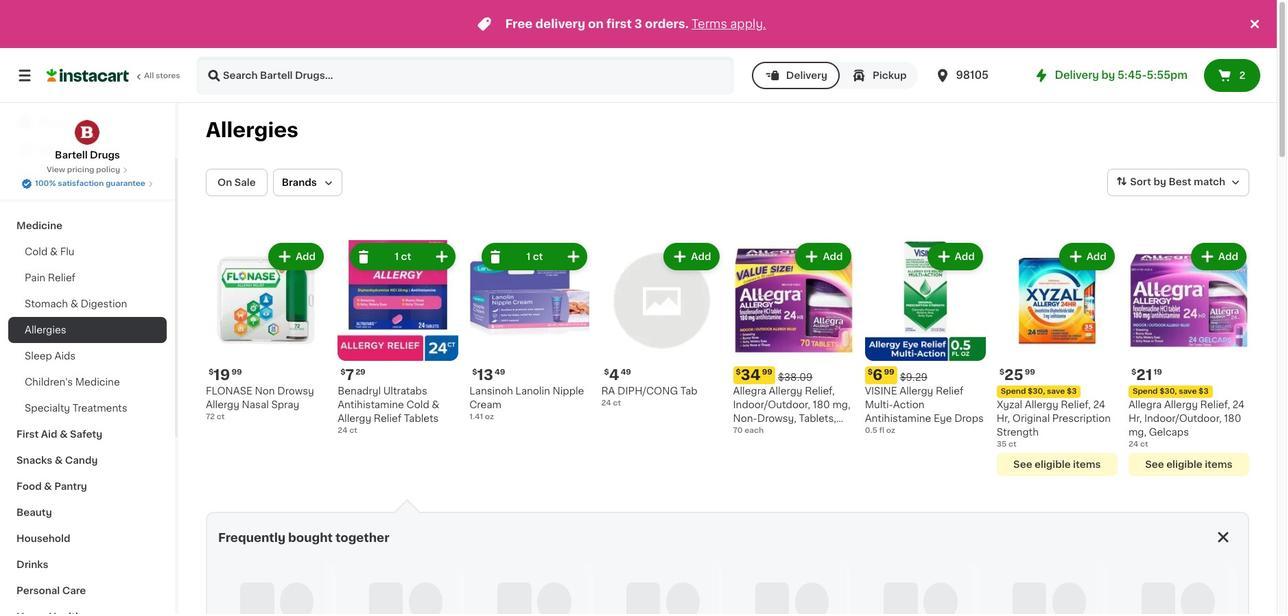 Task type: locate. For each thing, give the bounding box(es) containing it.
99 for 25
[[1025, 369, 1036, 376]]

spend
[[1001, 388, 1027, 395], [1133, 388, 1158, 395]]

72
[[206, 413, 215, 421]]

1 vertical spatial allergies
[[25, 325, 66, 335]]

2 $3 from the left
[[1199, 388, 1209, 395]]

eligible down "xyzal allergy relief, 24 hr, original prescription strength 35 ct"
[[1035, 460, 1071, 470]]

99 inside the $ 6 99
[[884, 369, 895, 376]]

see eligible items for 25
[[1014, 460, 1101, 470]]

99 for 19
[[232, 369, 242, 376]]

0 horizontal spatial see eligible items button
[[997, 453, 1118, 476]]

hr, down 21
[[1129, 414, 1143, 424]]

$ inside the $ 6 99
[[868, 369, 873, 376]]

0 horizontal spatial 19
[[214, 368, 230, 382]]

0 horizontal spatial delivery
[[787, 71, 828, 80]]

hr,
[[997, 414, 1011, 424], [1129, 414, 1143, 424]]

oz down cream
[[485, 413, 494, 421]]

$30, down $ 21 19
[[1160, 388, 1178, 395]]

6 product group from the left
[[865, 240, 986, 437]]

allergies up sale at the top of page
[[206, 120, 299, 140]]

24 for ra diph/cong tab
[[602, 400, 611, 407]]

2 $ from the left
[[341, 369, 346, 376]]

$3 up allegra allergy relief, 24 hr, indoor/outdoor, 180 mg, gelcaps 24 ct
[[1199, 388, 1209, 395]]

by right sort
[[1154, 177, 1167, 187]]

see eligible items button for 21
[[1129, 453, 1250, 476]]

relief inside the 'visine allergy relief multi-action antihistamine eye drops 0.5 fl oz'
[[936, 387, 964, 396]]

antihistamine inside benadryl ultratabs antihistamine cold & allergy relief tablets 24 ct
[[338, 400, 404, 410]]

1 horizontal spatial hr,
[[1129, 414, 1143, 424]]

relief down "ultratabs"
[[374, 414, 402, 424]]

1 hr, from the left
[[997, 414, 1011, 424]]

0 vertical spatial medicine
[[16, 221, 62, 231]]

save for 21
[[1179, 388, 1198, 395]]

items down prescription
[[1074, 460, 1101, 470]]

Search field
[[198, 58, 733, 93]]

0 horizontal spatial oz
[[485, 413, 494, 421]]

2 49 from the left
[[621, 369, 632, 376]]

& right food
[[44, 482, 52, 492]]

care
[[62, 586, 86, 596]]

2 add button from the left
[[665, 244, 718, 269]]

see eligible items for 21
[[1146, 460, 1233, 470]]

spend $30, save $3 down $ 21 19
[[1133, 388, 1209, 395]]

0 horizontal spatial $30,
[[1028, 388, 1046, 395]]

$3 for 25
[[1067, 388, 1077, 395]]

save for 25
[[1048, 388, 1066, 395]]

1 horizontal spatial see eligible items button
[[1129, 453, 1250, 476]]

& left flu
[[50, 247, 58, 257]]

mg, up tablets,
[[833, 400, 851, 410]]

4 add from the left
[[955, 252, 975, 262]]

drops
[[955, 414, 984, 424]]

99 inside $ 19 99
[[232, 369, 242, 376]]

2 spend $30, save $3 from the left
[[1133, 388, 1209, 395]]

1 horizontal spatial indoor/outdoor,
[[1145, 414, 1222, 424]]

eligible down gelcaps at the right bottom
[[1167, 460, 1203, 470]]

hr, down xyzal
[[997, 414, 1011, 424]]

1 $ from the left
[[209, 369, 214, 376]]

by left 5:45-
[[1102, 70, 1116, 80]]

0 horizontal spatial indoor/outdoor,
[[733, 400, 811, 410]]

on
[[588, 19, 604, 30]]

1 ct for 7
[[395, 252, 411, 262]]

allegra for allegra allergy relief, indoor/outdoor, 180 mg, non-drowsy, tablets, value size
[[733, 387, 767, 396]]

1 horizontal spatial $30,
[[1160, 388, 1178, 395]]

2 spend from the left
[[1133, 388, 1158, 395]]

stores
[[156, 72, 180, 80]]

5 add from the left
[[1087, 252, 1107, 262]]

1 horizontal spatial antihistamine
[[865, 414, 932, 424]]

1 vertical spatial indoor/outdoor,
[[1145, 414, 1222, 424]]

cold & flu
[[25, 247, 75, 257]]

see down strength
[[1014, 460, 1033, 470]]

medicine
[[16, 221, 62, 231], [75, 378, 120, 387]]

eligible for 25
[[1035, 460, 1071, 470]]

49 for 13
[[495, 369, 505, 376]]

see eligible items button for 25
[[997, 453, 1118, 476]]

indoor/outdoor, inside allegra allergy relief, 24 hr, indoor/outdoor, 180 mg, gelcaps 24 ct
[[1145, 414, 1222, 424]]

personal
[[16, 586, 60, 596]]

increment quantity of benadryl ultratabs antihistamine cold & allergy relief tablets image
[[434, 249, 450, 265]]

mg,
[[833, 400, 851, 410], [1129, 428, 1147, 437]]

add button for allegra allergy relief, indoor/outdoor, 180 mg, non-drowsy, tablets, value size
[[797, 244, 850, 269]]

99 inside $ 34 99
[[762, 369, 773, 376]]

oz inside lansinoh lanolin nipple cream 1.41 oz
[[485, 413, 494, 421]]

0 horizontal spatial see
[[1014, 460, 1033, 470]]

guarantee
[[106, 180, 145, 187]]

original
[[1013, 414, 1050, 424]]

0 horizontal spatial 1 ct
[[395, 252, 411, 262]]

allegra inside allegra allergy relief, indoor/outdoor, 180 mg, non-drowsy, tablets, value size
[[733, 387, 767, 396]]

spend down 21
[[1133, 388, 1158, 395]]

19 right 21
[[1154, 369, 1163, 376]]

1 horizontal spatial eligible
[[1167, 460, 1203, 470]]

0 horizontal spatial spend $30, save $3
[[1001, 388, 1077, 395]]

19 up flonase
[[214, 368, 230, 382]]

1 horizontal spatial relief,
[[1062, 400, 1091, 410]]

2 horizontal spatial relief
[[936, 387, 964, 396]]

product group containing 13
[[470, 240, 591, 423]]

flonase
[[206, 387, 253, 396]]

bartell drugs logo image
[[74, 119, 101, 146]]

1 horizontal spatial items
[[1206, 460, 1233, 470]]

5 add button from the left
[[1061, 244, 1114, 269]]

6 $ from the left
[[868, 369, 873, 376]]

0 horizontal spatial 180
[[813, 400, 831, 410]]

& for digestion
[[70, 299, 78, 309]]

ct inside benadryl ultratabs antihistamine cold & allergy relief tablets 24 ct
[[350, 427, 358, 435]]

1 product group from the left
[[206, 240, 327, 423]]

1 $3 from the left
[[1067, 388, 1077, 395]]

add for allegra allergy relief, indoor/outdoor, 180 mg, non-drowsy, tablets, value size
[[823, 252, 843, 262]]

by inside the best match sort by field
[[1154, 177, 1167, 187]]

save
[[1048, 388, 1066, 395], [1179, 388, 1198, 395]]

0 horizontal spatial medicine
[[16, 221, 62, 231]]

strength
[[997, 428, 1039, 437]]

cold up tablets
[[407, 400, 430, 410]]

delivery by 5:45-5:55pm
[[1055, 70, 1188, 80]]

3 99 from the left
[[884, 369, 895, 376]]

it
[[60, 145, 67, 154]]

24 inside ra diph/cong tab 24 ct
[[602, 400, 611, 407]]

0 horizontal spatial hr,
[[997, 414, 1011, 424]]

1 vertical spatial 180
[[1225, 414, 1242, 424]]

1 horizontal spatial mg,
[[1129, 428, 1147, 437]]

1 right remove benadryl ultratabs antihistamine cold & allergy relief tablets icon
[[395, 252, 399, 262]]

best
[[1169, 177, 1192, 187]]

2 add from the left
[[691, 252, 712, 262]]

1 spend $30, save $3 from the left
[[1001, 388, 1077, 395]]

on sale
[[218, 178, 256, 187]]

0 horizontal spatial allegra
[[733, 387, 767, 396]]

2 1 ct from the left
[[527, 252, 543, 262]]

& right stomach
[[70, 299, 78, 309]]

1 horizontal spatial 49
[[621, 369, 632, 376]]

0 horizontal spatial relief,
[[805, 387, 835, 396]]

1 right "remove lansinoh lanolin nipple cream" image
[[527, 252, 531, 262]]

1 vertical spatial medicine
[[75, 378, 120, 387]]

ct inside "xyzal allergy relief, 24 hr, original prescription strength 35 ct"
[[1009, 441, 1017, 448]]

1 vertical spatial cold
[[407, 400, 430, 410]]

$ inside the $ 25 99
[[1000, 369, 1005, 376]]

1 horizontal spatial 1 ct
[[527, 252, 543, 262]]

1 vertical spatial by
[[1154, 177, 1167, 187]]

mg, left gelcaps at the right bottom
[[1129, 428, 1147, 437]]

& for candy
[[55, 456, 63, 465]]

buy
[[38, 145, 58, 154]]

99 right 6
[[884, 369, 895, 376]]

0 vertical spatial indoor/outdoor,
[[733, 400, 811, 410]]

increment quantity of lansinoh lanolin nipple cream image
[[566, 249, 582, 265]]

99 for 34
[[762, 369, 773, 376]]

antihistamine down action
[[865, 414, 932, 424]]

remove lansinoh lanolin nipple cream image
[[488, 249, 504, 265]]

2 product group from the left
[[338, 240, 459, 437]]

99
[[232, 369, 242, 376], [762, 369, 773, 376], [884, 369, 895, 376], [1025, 369, 1036, 376]]

0 horizontal spatial mg,
[[833, 400, 851, 410]]

Best match Sort by field
[[1108, 169, 1250, 196]]

1 horizontal spatial 19
[[1154, 369, 1163, 376]]

items for 25
[[1074, 460, 1101, 470]]

allergy down $38.09
[[769, 387, 803, 396]]

match
[[1194, 177, 1226, 187]]

diph/cong
[[618, 387, 678, 396]]

indoor/outdoor, up gelcaps at the right bottom
[[1145, 414, 1222, 424]]

see eligible items button
[[997, 453, 1118, 476], [1129, 453, 1250, 476]]

19 inside $ 21 19
[[1154, 369, 1163, 376]]

0 horizontal spatial save
[[1048, 388, 1066, 395]]

allergy down benadryl
[[338, 414, 372, 424]]

6
[[873, 368, 883, 382]]

2 horizontal spatial relief,
[[1201, 400, 1231, 410]]

tablets
[[404, 414, 439, 424]]

save up "xyzal allergy relief, 24 hr, original prescription strength 35 ct"
[[1048, 388, 1066, 395]]

cold up 'pain'
[[25, 247, 48, 257]]

ct inside allegra allergy relief, 24 hr, indoor/outdoor, 180 mg, gelcaps 24 ct
[[1141, 441, 1149, 448]]

None search field
[[196, 56, 734, 95]]

8 $ from the left
[[1132, 369, 1137, 376]]

drowsy,
[[758, 414, 797, 424]]

8 product group from the left
[[1129, 240, 1250, 476]]

1 ct left increment quantity of lansinoh lanolin nipple cream image
[[527, 252, 543, 262]]

oz inside the 'visine allergy relief multi-action antihistamine eye drops 0.5 fl oz'
[[887, 427, 896, 435]]

2 eligible from the left
[[1167, 460, 1203, 470]]

1 ct right remove benadryl ultratabs antihistamine cold & allergy relief tablets icon
[[395, 252, 411, 262]]

$ inside $ 13 49
[[472, 369, 478, 376]]

oz right fl at the bottom right of page
[[887, 427, 896, 435]]

$30, down the $ 25 99
[[1028, 388, 1046, 395]]

0 horizontal spatial items
[[1074, 460, 1101, 470]]

4 99 from the left
[[1025, 369, 1036, 376]]

5 product group from the left
[[733, 240, 854, 437]]

0 horizontal spatial see eligible items
[[1014, 460, 1101, 470]]

1 horizontal spatial cold
[[407, 400, 430, 410]]

1 horizontal spatial see
[[1146, 460, 1165, 470]]

prescription
[[1053, 414, 1111, 424]]

1 1 ct from the left
[[395, 252, 411, 262]]

snacks
[[16, 456, 52, 465]]

99 up flonase
[[232, 369, 242, 376]]

24 for xyzal allergy relief, 24 hr, original prescription strength
[[1094, 400, 1106, 410]]

1 horizontal spatial 1
[[527, 252, 531, 262]]

49
[[495, 369, 505, 376], [621, 369, 632, 376]]

2 see from the left
[[1146, 460, 1165, 470]]

all stores
[[144, 72, 180, 80]]

4 product group from the left
[[602, 240, 723, 409]]

3 product group from the left
[[470, 240, 591, 423]]

0 horizontal spatial relief
[[48, 273, 76, 283]]

delivery for delivery by 5:45-5:55pm
[[1055, 70, 1100, 80]]

brands
[[282, 178, 317, 187]]

49 right 4
[[621, 369, 632, 376]]

3 add button from the left
[[797, 244, 850, 269]]

180
[[813, 400, 831, 410], [1225, 414, 1242, 424]]

1.41
[[470, 413, 483, 421]]

allergy inside flonase non drowsy allergy nasal spray 72 ct
[[206, 400, 240, 410]]

0 horizontal spatial by
[[1102, 70, 1116, 80]]

pricing
[[67, 166, 94, 174]]

eligible
[[1035, 460, 1071, 470], [1167, 460, 1203, 470]]

sort by
[[1131, 177, 1167, 187]]

1 vertical spatial mg,
[[1129, 428, 1147, 437]]

hr, inside allegra allergy relief, 24 hr, indoor/outdoor, 180 mg, gelcaps 24 ct
[[1129, 414, 1143, 424]]

antihistamine down benadryl
[[338, 400, 404, 410]]

$3
[[1067, 388, 1077, 395], [1199, 388, 1209, 395]]

0 vertical spatial allergies
[[206, 120, 299, 140]]

$ inside $ 7 29
[[341, 369, 346, 376]]

1 save from the left
[[1048, 388, 1066, 395]]

product group containing 19
[[206, 240, 327, 423]]

allegra down 34
[[733, 387, 767, 396]]

spend for 21
[[1133, 388, 1158, 395]]

13
[[478, 368, 494, 382]]

sort
[[1131, 177, 1152, 187]]

0 vertical spatial antihistamine
[[338, 400, 404, 410]]

delivery inside button
[[787, 71, 828, 80]]

delivery button
[[752, 62, 840, 89]]

drinks link
[[8, 552, 167, 578]]

allergy up gelcaps at the right bottom
[[1165, 400, 1199, 410]]

relief up eye
[[936, 387, 964, 396]]

2 $30, from the left
[[1160, 388, 1178, 395]]

food
[[16, 482, 42, 492]]

1 horizontal spatial medicine
[[75, 378, 120, 387]]

2 see eligible items from the left
[[1146, 460, 1233, 470]]

0 vertical spatial oz
[[485, 413, 494, 421]]

relief, inside "xyzal allergy relief, 24 hr, original prescription strength 35 ct"
[[1062, 400, 1091, 410]]

indoor/outdoor, up drowsy,
[[733, 400, 811, 410]]

1 horizontal spatial spend
[[1133, 388, 1158, 395]]

1 $30, from the left
[[1028, 388, 1046, 395]]

2 99 from the left
[[762, 369, 773, 376]]

1 add from the left
[[296, 252, 316, 262]]

see eligible items button down gelcaps at the right bottom
[[1129, 453, 1250, 476]]

99 right 34
[[762, 369, 773, 376]]

see eligible items
[[1014, 460, 1101, 470], [1146, 460, 1233, 470]]

1 horizontal spatial 180
[[1225, 414, 1242, 424]]

allergy inside allegra allergy relief, indoor/outdoor, 180 mg, non-drowsy, tablets, value size
[[769, 387, 803, 396]]

& right aid
[[60, 430, 68, 439]]

limited time offer region
[[0, 0, 1247, 48]]

1 items from the left
[[1074, 460, 1101, 470]]

$ 6 99
[[868, 368, 895, 382]]

0 vertical spatial relief
[[48, 273, 76, 283]]

0 vertical spatial allegra
[[733, 387, 767, 396]]

non-
[[733, 414, 758, 424]]

$ inside $ 4 49
[[604, 369, 609, 376]]

$ for 7
[[341, 369, 346, 376]]

save up allegra allergy relief, 24 hr, indoor/outdoor, 180 mg, gelcaps 24 ct
[[1179, 388, 1198, 395]]

allergies down stomach
[[25, 325, 66, 335]]

cream
[[470, 400, 502, 410]]

by inside delivery by 5:45-5:55pm link
[[1102, 70, 1116, 80]]

1 horizontal spatial oz
[[887, 427, 896, 435]]

visine allergy relief multi-action antihistamine eye drops 0.5 fl oz
[[865, 387, 984, 435]]

7 $ from the left
[[1000, 369, 1005, 376]]

& up tablets
[[432, 400, 440, 410]]

49 inside $ 4 49
[[621, 369, 632, 376]]

1 see from the left
[[1014, 460, 1033, 470]]

2 see eligible items button from the left
[[1129, 453, 1250, 476]]

view pricing policy
[[47, 166, 120, 174]]

4 add button from the left
[[929, 244, 982, 269]]

$ 34 99
[[736, 368, 773, 382]]

relief, inside allegra allergy relief, 24 hr, indoor/outdoor, 180 mg, gelcaps 24 ct
[[1201, 400, 1231, 410]]

1 horizontal spatial $3
[[1199, 388, 1209, 395]]

2 save from the left
[[1179, 388, 1198, 395]]

7
[[346, 368, 354, 382]]

antihistamine
[[338, 400, 404, 410], [865, 414, 932, 424]]

1 vertical spatial oz
[[887, 427, 896, 435]]

allergy inside the 'visine allergy relief multi-action antihistamine eye drops 0.5 fl oz'
[[900, 387, 934, 396]]

99 right 25 on the bottom of page
[[1025, 369, 1036, 376]]

$3 up prescription
[[1067, 388, 1077, 395]]

allergy
[[769, 387, 803, 396], [900, 387, 934, 396], [206, 400, 240, 410], [1025, 400, 1059, 410], [1165, 400, 1199, 410], [338, 414, 372, 424]]

best match
[[1169, 177, 1226, 187]]

product group containing 6
[[865, 240, 986, 437]]

49 inside $ 13 49
[[495, 369, 505, 376]]

see down gelcaps at the right bottom
[[1146, 460, 1165, 470]]

medicine up "treatments"
[[75, 378, 120, 387]]

$ for 13
[[472, 369, 478, 376]]

children's medicine link
[[8, 369, 167, 395]]

0 horizontal spatial cold
[[25, 247, 48, 257]]

allergy inside allegra allergy relief, 24 hr, indoor/outdoor, 180 mg, gelcaps 24 ct
[[1165, 400, 1199, 410]]

allergy down $9.29
[[900, 387, 934, 396]]

1 horizontal spatial save
[[1179, 388, 1198, 395]]

1 add button from the left
[[270, 244, 323, 269]]

0 horizontal spatial 49
[[495, 369, 505, 376]]

safety
[[70, 430, 102, 439]]

drinks
[[16, 560, 48, 570]]

add for flonase non drowsy allergy nasal spray
[[296, 252, 316, 262]]

3 add from the left
[[823, 252, 843, 262]]

99 inside the $ 25 99
[[1025, 369, 1036, 376]]

1 see eligible items button from the left
[[997, 453, 1118, 476]]

product group
[[206, 240, 327, 423], [338, 240, 459, 437], [470, 240, 591, 423], [602, 240, 723, 409], [733, 240, 854, 437], [865, 240, 986, 437], [997, 240, 1118, 476], [1129, 240, 1250, 476]]

7 product group from the left
[[997, 240, 1118, 476]]

0 vertical spatial mg,
[[833, 400, 851, 410]]

$ for 19
[[209, 369, 214, 376]]

spend up xyzal
[[1001, 388, 1027, 395]]

49 right 13
[[495, 369, 505, 376]]

1 vertical spatial antihistamine
[[865, 414, 932, 424]]

& for pantry
[[44, 482, 52, 492]]

allergy down flonase
[[206, 400, 240, 410]]

first
[[16, 430, 39, 439]]

spend $30, save $3 for 21
[[1133, 388, 1209, 395]]

allergy up original
[[1025, 400, 1059, 410]]

aids
[[55, 351, 76, 361]]

mg, inside allegra allergy relief, 24 hr, indoor/outdoor, 180 mg, gelcaps 24 ct
[[1129, 428, 1147, 437]]

$ inside $ 21 19
[[1132, 369, 1137, 376]]

2 items from the left
[[1206, 460, 1233, 470]]

100% satisfaction guarantee
[[35, 180, 145, 187]]

0 horizontal spatial spend
[[1001, 388, 1027, 395]]

0 horizontal spatial $3
[[1067, 388, 1077, 395]]

1 horizontal spatial by
[[1154, 177, 1167, 187]]

24 inside "xyzal allergy relief, 24 hr, original prescription strength 35 ct"
[[1094, 400, 1106, 410]]

spend $30, save $3 down the $ 25 99
[[1001, 388, 1077, 395]]

stomach & digestion link
[[8, 291, 167, 317]]

see eligible items down gelcaps at the right bottom
[[1146, 460, 1233, 470]]

allegra for allegra allergy relief, 24 hr, indoor/outdoor, 180 mg, gelcaps 24 ct
[[1129, 400, 1162, 410]]

1 eligible from the left
[[1035, 460, 1071, 470]]

allergy inside "xyzal allergy relief, 24 hr, original prescription strength 35 ct"
[[1025, 400, 1059, 410]]

$3 for 21
[[1199, 388, 1209, 395]]

5:45-
[[1118, 70, 1148, 80]]

see eligible items down "xyzal allergy relief, 24 hr, original prescription strength 35 ct"
[[1014, 460, 1101, 470]]

0 vertical spatial by
[[1102, 70, 1116, 80]]

non
[[255, 387, 275, 396]]

1 horizontal spatial relief
[[374, 414, 402, 424]]

& left the candy on the left of the page
[[55, 456, 63, 465]]

1 49 from the left
[[495, 369, 505, 376]]

2 vertical spatial relief
[[374, 414, 402, 424]]

fl
[[880, 427, 885, 435]]

0 horizontal spatial eligible
[[1035, 460, 1071, 470]]

hr, inside "xyzal allergy relief, 24 hr, original prescription strength 35 ct"
[[997, 414, 1011, 424]]

5 $ from the left
[[736, 369, 741, 376]]

$30,
[[1028, 388, 1046, 395], [1160, 388, 1178, 395]]

lists link
[[8, 163, 167, 191]]

items for 21
[[1206, 460, 1233, 470]]

add button for visine allergy relief multi-action antihistamine eye drops
[[929, 244, 982, 269]]

4 $ from the left
[[604, 369, 609, 376]]

pain
[[25, 273, 45, 283]]

relief,
[[805, 387, 835, 396], [1062, 400, 1091, 410], [1201, 400, 1231, 410]]

1 vertical spatial allegra
[[1129, 400, 1162, 410]]

1 1 from the left
[[395, 252, 399, 262]]

food & pantry link
[[8, 474, 167, 500]]

ct
[[401, 252, 411, 262], [533, 252, 543, 262], [613, 400, 621, 407], [217, 413, 225, 421], [350, 427, 358, 435], [1009, 441, 1017, 448], [1141, 441, 1149, 448]]

3 $ from the left
[[472, 369, 478, 376]]

1 horizontal spatial spend $30, save $3
[[1133, 388, 1209, 395]]

1 spend from the left
[[1001, 388, 1027, 395]]

5:55pm
[[1148, 70, 1188, 80]]

allergy inside benadryl ultratabs antihistamine cold & allergy relief tablets 24 ct
[[338, 414, 372, 424]]

relief right 'pain'
[[48, 273, 76, 283]]

medicine up cold & flu
[[16, 221, 62, 231]]

allegra down 21
[[1129, 400, 1162, 410]]

0 horizontal spatial antihistamine
[[338, 400, 404, 410]]

1 horizontal spatial allegra
[[1129, 400, 1162, 410]]

2 1 from the left
[[527, 252, 531, 262]]

1 horizontal spatial delivery
[[1055, 70, 1100, 80]]

$6.99 original price: $9.29 element
[[865, 367, 986, 385]]

product group containing 4
[[602, 240, 723, 409]]

0 vertical spatial 180
[[813, 400, 831, 410]]

2 hr, from the left
[[1129, 414, 1143, 424]]

0 vertical spatial cold
[[25, 247, 48, 257]]

0 horizontal spatial allergies
[[25, 325, 66, 335]]

see eligible items button down "xyzal allergy relief, 24 hr, original prescription strength 35 ct"
[[997, 453, 1118, 476]]

1 see eligible items from the left
[[1014, 460, 1101, 470]]

1 99 from the left
[[232, 369, 242, 376]]

spend $30, save $3
[[1001, 388, 1077, 395], [1133, 388, 1209, 395]]

allegra inside allegra allergy relief, 24 hr, indoor/outdoor, 180 mg, gelcaps 24 ct
[[1129, 400, 1162, 410]]

ultratabs
[[384, 387, 428, 396]]

0 horizontal spatial 1
[[395, 252, 399, 262]]

$ inside $ 19 99
[[209, 369, 214, 376]]

49 for 4
[[621, 369, 632, 376]]

items down allegra allergy relief, 24 hr, indoor/outdoor, 180 mg, gelcaps 24 ct
[[1206, 460, 1233, 470]]

$ inside $ 34 99
[[736, 369, 741, 376]]

1 vertical spatial relief
[[936, 387, 964, 396]]

1 horizontal spatial see eligible items
[[1146, 460, 1233, 470]]



Task type: vqa. For each thing, say whether or not it's contained in the screenshot.
Cider at the bottom
no



Task type: describe. For each thing, give the bounding box(es) containing it.
free
[[506, 19, 533, 30]]

70 each
[[733, 427, 764, 435]]

xyzal
[[997, 400, 1023, 410]]

ct inside ra diph/cong tab 24 ct
[[613, 400, 621, 407]]

1 for 7
[[395, 252, 399, 262]]

specialty treatments
[[25, 404, 127, 413]]

bartell drugs
[[55, 150, 120, 160]]

4
[[609, 368, 620, 382]]

sale
[[235, 178, 256, 187]]

lanolin
[[516, 387, 550, 396]]

0.5
[[865, 427, 878, 435]]

allergy for drops
[[900, 387, 934, 396]]

lansinoh lanolin nipple cream 1.41 oz
[[470, 387, 584, 421]]

spend $30, save $3 for 25
[[1001, 388, 1077, 395]]

1 for 13
[[527, 252, 531, 262]]

34
[[741, 368, 761, 382]]

antihistamine inside the 'visine allergy relief multi-action antihistamine eye drops 0.5 fl oz'
[[865, 414, 932, 424]]

3
[[635, 19, 643, 30]]

$ 4 49
[[604, 368, 632, 382]]

food & pantry
[[16, 482, 87, 492]]

shop
[[38, 117, 64, 127]]

pickup button
[[840, 62, 918, 89]]

medicine inside children's medicine link
[[75, 378, 120, 387]]

pantry
[[54, 482, 87, 492]]

pain relief link
[[8, 265, 167, 291]]

flu
[[60, 247, 75, 257]]

$ for 34
[[736, 369, 741, 376]]

$30, for 21
[[1160, 388, 1178, 395]]

nasal
[[242, 400, 269, 410]]

$ 13 49
[[472, 368, 505, 382]]

1 horizontal spatial allergies
[[206, 120, 299, 140]]

nipple
[[553, 387, 584, 396]]

drowsy
[[277, 387, 314, 396]]

each
[[745, 427, 764, 435]]

instacart logo image
[[47, 67, 129, 84]]

6 add button from the left
[[1193, 244, 1246, 269]]

service type group
[[752, 62, 918, 89]]

drugs
[[90, 150, 120, 160]]

relief, inside allegra allergy relief, indoor/outdoor, 180 mg, non-drowsy, tablets, value size
[[805, 387, 835, 396]]

35
[[997, 441, 1007, 448]]

gelcaps
[[1150, 428, 1190, 437]]

see for 21
[[1146, 460, 1165, 470]]

by for sort
[[1154, 177, 1167, 187]]

add for visine allergy relief multi-action antihistamine eye drops
[[955, 252, 975, 262]]

flonase non drowsy allergy nasal spray 72 ct
[[206, 387, 314, 421]]

treatments
[[73, 404, 127, 413]]

tablets,
[[799, 414, 837, 424]]

98105
[[957, 70, 989, 80]]

action
[[894, 400, 925, 410]]

stomach & digestion
[[25, 299, 127, 309]]

apply.
[[731, 19, 766, 30]]

brands button
[[273, 169, 342, 196]]

by for delivery
[[1102, 70, 1116, 80]]

product group containing 25
[[997, 240, 1118, 476]]

sleep aids
[[25, 351, 76, 361]]

& inside benadryl ultratabs antihistamine cold & allergy relief tablets 24 ct
[[432, 400, 440, 410]]

eligible for 21
[[1167, 460, 1203, 470]]

relief, for 21
[[1201, 400, 1231, 410]]

first aid & safety link
[[8, 421, 167, 448]]

frequently bought together section
[[206, 499, 1250, 614]]

delivery by 5:45-5:55pm link
[[1033, 67, 1188, 84]]

delivery
[[536, 19, 586, 30]]

ct inside flonase non drowsy allergy nasal spray 72 ct
[[217, 413, 225, 421]]

$ for 21
[[1132, 369, 1137, 376]]

children's
[[25, 378, 73, 387]]

bought
[[288, 533, 333, 544]]

mg, inside allegra allergy relief, indoor/outdoor, 180 mg, non-drowsy, tablets, value size
[[833, 400, 851, 410]]

99 for 6
[[884, 369, 895, 376]]

relief, for 25
[[1062, 400, 1091, 410]]

allergy for strength
[[1025, 400, 1059, 410]]

terms
[[692, 19, 728, 30]]

24 inside benadryl ultratabs antihistamine cold & allergy relief tablets 24 ct
[[338, 427, 348, 435]]

25
[[1005, 368, 1024, 382]]

spend for 25
[[1001, 388, 1027, 395]]

personal care
[[16, 586, 86, 596]]

beauty
[[16, 508, 52, 518]]

benadryl ultratabs antihistamine cold & allergy relief tablets 24 ct
[[338, 387, 440, 435]]

29
[[356, 369, 366, 376]]

remove benadryl ultratabs antihistamine cold & allergy relief tablets image
[[356, 249, 372, 265]]

personal care link
[[8, 578, 167, 604]]

see for 25
[[1014, 460, 1033, 470]]

all
[[144, 72, 154, 80]]

beauty link
[[8, 500, 167, 526]]

$34.99 original price: $38.09 element
[[733, 367, 854, 385]]

on
[[218, 178, 232, 187]]

indoor/outdoor, inside allegra allergy relief, indoor/outdoor, 180 mg, non-drowsy, tablets, value size
[[733, 400, 811, 410]]

6 add from the left
[[1219, 252, 1239, 262]]

& for flu
[[50, 247, 58, 257]]

add button for ra diph/cong tab
[[665, 244, 718, 269]]

orders.
[[645, 19, 689, 30]]

multi-
[[865, 400, 894, 410]]

$ for 4
[[604, 369, 609, 376]]

hr, for 25
[[997, 414, 1011, 424]]

xyzal allergy relief, 24 hr, original prescription strength 35 ct
[[997, 400, 1111, 448]]

$ for 25
[[1000, 369, 1005, 376]]

100%
[[35, 180, 56, 187]]

first
[[607, 19, 632, 30]]

bartell drugs link
[[55, 119, 120, 162]]

again
[[69, 145, 97, 154]]

allergies link
[[8, 317, 167, 343]]

frequently bought together
[[218, 533, 390, 544]]

$30, for 25
[[1028, 388, 1046, 395]]

add for ra diph/cong tab
[[691, 252, 712, 262]]

100% satisfaction guarantee button
[[21, 176, 154, 189]]

allergy for mg,
[[1165, 400, 1199, 410]]

product group containing 7
[[338, 240, 459, 437]]

digestion
[[81, 299, 127, 309]]

delivery for delivery
[[787, 71, 828, 80]]

aid
[[41, 430, 57, 439]]

relief inside benadryl ultratabs antihistamine cold & allergy relief tablets 24 ct
[[374, 414, 402, 424]]

stomach
[[25, 299, 68, 309]]

add button for flonase non drowsy allergy nasal spray
[[270, 244, 323, 269]]

household
[[16, 534, 70, 544]]

children's medicine
[[25, 378, 120, 387]]

product group containing 34
[[733, 240, 854, 437]]

specialty
[[25, 404, 70, 413]]

candy
[[65, 456, 98, 465]]

spray
[[271, 400, 299, 410]]

1 ct for 13
[[527, 252, 543, 262]]

$ 7 29
[[341, 368, 366, 382]]

180 inside allegra allergy relief, 24 hr, indoor/outdoor, 180 mg, gelcaps 24 ct
[[1225, 414, 1242, 424]]

terms apply. link
[[692, 19, 766, 30]]

sleep aids link
[[8, 343, 167, 369]]

$ for 6
[[868, 369, 873, 376]]

$38.09
[[778, 373, 813, 382]]

allergy for drowsy,
[[769, 387, 803, 396]]

cold inside benadryl ultratabs antihistamine cold & allergy relief tablets 24 ct
[[407, 400, 430, 410]]

24 for allegra allergy relief, 24 hr, indoor/outdoor, 180 mg, gelcaps
[[1233, 400, 1245, 410]]

180 inside allegra allergy relief, indoor/outdoor, 180 mg, non-drowsy, tablets, value size
[[813, 400, 831, 410]]

medicine link
[[8, 213, 167, 239]]

70
[[733, 427, 743, 435]]

product group containing 21
[[1129, 240, 1250, 476]]

allegra allergy relief, indoor/outdoor, 180 mg, non-drowsy, tablets, value size
[[733, 387, 851, 437]]

sleep
[[25, 351, 52, 361]]

hr, for 21
[[1129, 414, 1143, 424]]

on sale button
[[206, 169, 268, 196]]

ra
[[602, 387, 615, 396]]

medicine inside medicine link
[[16, 221, 62, 231]]

ra diph/cong tab 24 ct
[[602, 387, 698, 407]]



